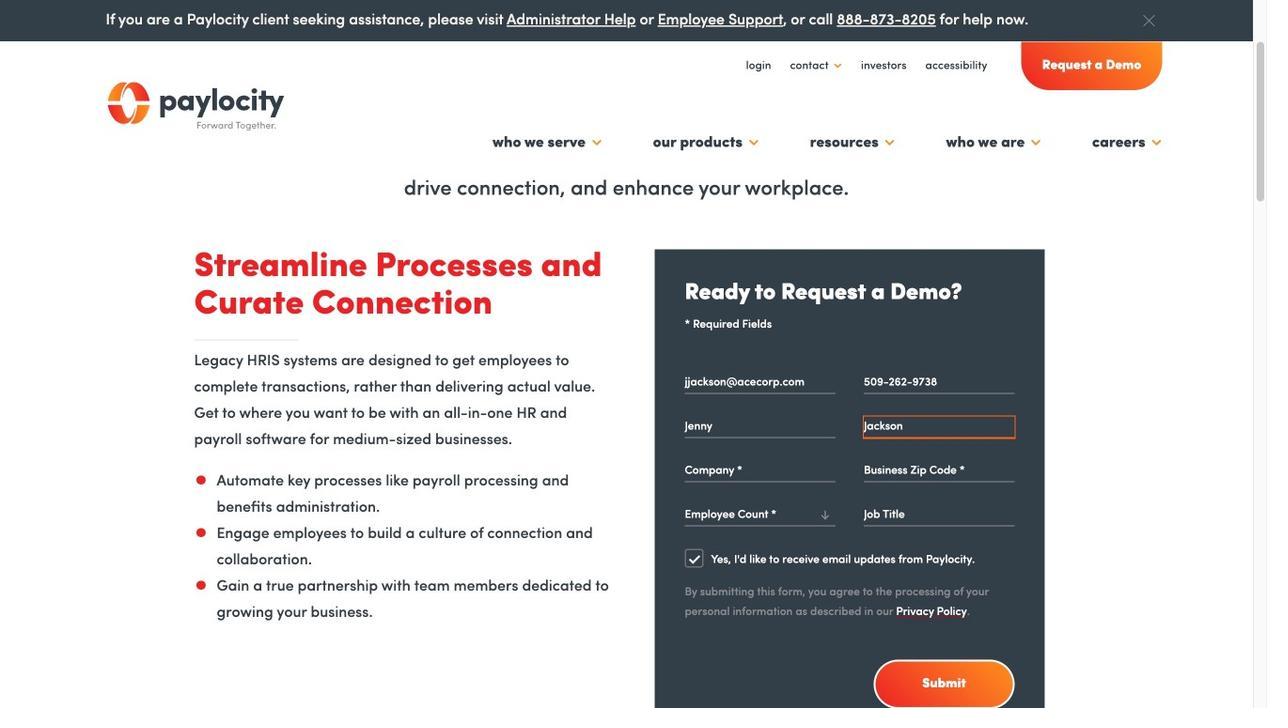Task type: describe. For each thing, give the bounding box(es) containing it.
paylocity home page image
[[91, 82, 301, 131]]

First Name text field
[[685, 417, 836, 438]]

header region
[[0, 0, 1253, 179]]

header navigation element
[[91, 39, 1162, 179]]

Business Email email field
[[685, 373, 836, 394]]

Phone * telephone field
[[864, 373, 1015, 394]]



Task type: locate. For each thing, give the bounding box(es) containing it.
alert
[[91, 0, 1162, 41]]

Last Name text field
[[864, 417, 1015, 438]]

Company text field
[[685, 461, 836, 483]]

Business Zip Code number field
[[864, 461, 1015, 483]]

Job Title text field
[[864, 505, 1015, 527]]

alert inside header region
[[91, 0, 1162, 41]]



